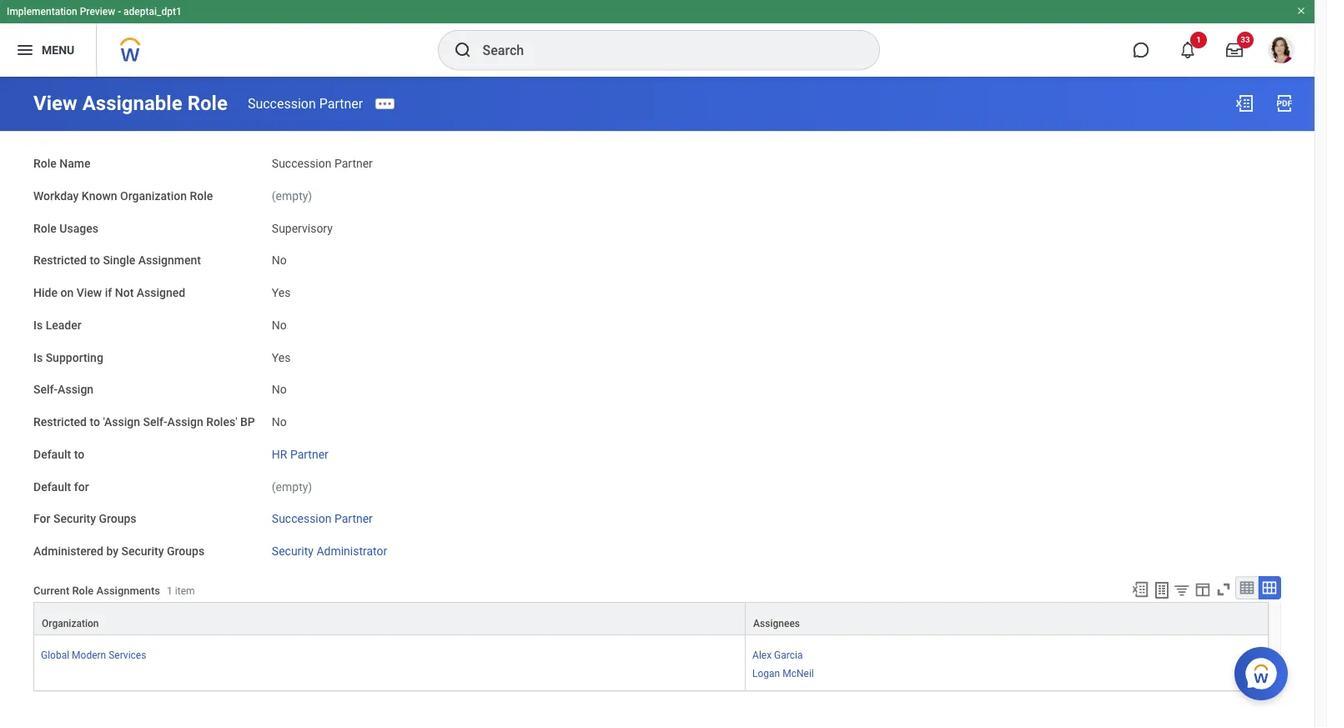 Task type: vqa. For each thing, say whether or not it's contained in the screenshot.
Default Weekly Hours popup button
no



Task type: describe. For each thing, give the bounding box(es) containing it.
menu button
[[0, 23, 96, 77]]

logan mcneil link
[[753, 665, 814, 680]]

for
[[33, 512, 50, 526]]

not
[[115, 286, 134, 299]]

1 button
[[1170, 32, 1207, 68]]

1 vertical spatial succession partner
[[272, 157, 373, 170]]

role name
[[33, 157, 91, 170]]

is supporting
[[33, 351, 103, 364]]

services
[[109, 650, 146, 661]]

organization inside popup button
[[42, 618, 99, 630]]

role up assignment
[[190, 189, 213, 203]]

name
[[59, 157, 91, 170]]

assignees
[[753, 618, 800, 630]]

mcneil
[[783, 668, 814, 680]]

usages
[[59, 221, 98, 235]]

justify image
[[15, 40, 35, 60]]

succession for for security groups
[[272, 512, 332, 526]]

by
[[106, 545, 118, 558]]

no for is leader
[[272, 318, 287, 332]]

click to view/edit grid preferences image
[[1194, 580, 1212, 599]]

2 vertical spatial to
[[74, 448, 84, 461]]

hide
[[33, 286, 58, 299]]

role usages
[[33, 221, 98, 235]]

organization button
[[34, 603, 745, 635]]

preview
[[80, 6, 115, 18]]

single
[[103, 254, 135, 267]]

item
[[175, 586, 195, 597]]

menu banner
[[0, 0, 1315, 77]]

supporting
[[46, 351, 103, 364]]

implementation preview -   adeptai_dpt1
[[7, 6, 182, 18]]

expand table image
[[1261, 580, 1278, 596]]

fullscreen image
[[1215, 580, 1233, 599]]

no for self-assign
[[272, 383, 287, 396]]

export to worksheets image
[[1152, 580, 1172, 600]]

restricted for restricted to 'assign self-assign roles' bp
[[33, 415, 87, 429]]

supervisory
[[272, 221, 333, 235]]

is leader element
[[272, 308, 287, 333]]

assignees button
[[746, 603, 1268, 635]]

0 horizontal spatial self-
[[33, 383, 58, 396]]

assigned
[[137, 286, 185, 299]]

role name element
[[272, 147, 373, 172]]

logan
[[753, 668, 780, 680]]

2 horizontal spatial security
[[272, 545, 314, 558]]

-
[[118, 6, 121, 18]]

1 horizontal spatial security
[[121, 545, 164, 558]]

view printable version (pdf) image
[[1275, 93, 1295, 113]]

logan mcneil
[[753, 668, 814, 680]]

0 horizontal spatial security
[[53, 512, 96, 526]]

role right the assignable on the left top
[[187, 92, 228, 115]]

0 horizontal spatial assign
[[58, 383, 94, 396]]

hide on view if not assigned element
[[272, 276, 291, 301]]

select to filter grid data image
[[1173, 581, 1191, 599]]

export to excel image
[[1131, 580, 1150, 599]]

roles'
[[206, 415, 237, 429]]

default to
[[33, 448, 84, 461]]

close environment banner image
[[1296, 6, 1306, 16]]

row containing organization
[[33, 602, 1269, 636]]

administered
[[33, 545, 103, 558]]

implementation
[[7, 6, 77, 18]]

profile logan mcneil image
[[1268, 37, 1295, 67]]

for
[[74, 480, 89, 493]]

leader
[[46, 318, 81, 332]]

adeptai_dpt1
[[124, 6, 182, 18]]

is for is supporting
[[33, 351, 43, 364]]

assignment
[[138, 254, 201, 267]]

assignable
[[82, 92, 182, 115]]

33 button
[[1216, 32, 1254, 68]]

1 vertical spatial view
[[76, 286, 102, 299]]

on
[[60, 286, 74, 299]]

global
[[41, 650, 69, 661]]

partner for for security groups
[[334, 512, 373, 526]]

role left usages
[[33, 221, 57, 235]]



Task type: locate. For each thing, give the bounding box(es) containing it.
2 no from the top
[[272, 318, 287, 332]]

(empty) up supervisory element
[[272, 189, 312, 203]]

4 no from the top
[[272, 415, 287, 429]]

2 yes from the top
[[272, 351, 291, 364]]

succession up security administrator link
[[272, 512, 332, 526]]

restricted to single assignment element
[[272, 244, 287, 269]]

groups up item
[[167, 545, 204, 558]]

alex garcia
[[753, 650, 803, 661]]

view assignable role main content
[[0, 77, 1315, 707]]

self- down is supporting
[[33, 383, 58, 396]]

to
[[90, 254, 100, 267], [90, 415, 100, 429], [74, 448, 84, 461]]

default up default for
[[33, 448, 71, 461]]

0 horizontal spatial groups
[[99, 512, 136, 526]]

0 vertical spatial is
[[33, 318, 43, 332]]

toolbar
[[1124, 576, 1281, 602]]

1 restricted from the top
[[33, 254, 87, 267]]

administrator
[[316, 545, 387, 558]]

groups up the administered by security groups
[[99, 512, 136, 526]]

alex
[[753, 650, 772, 661]]

1 yes from the top
[[272, 286, 291, 299]]

1 (empty) from the top
[[272, 189, 312, 203]]

1 is from the top
[[33, 318, 43, 332]]

assignments
[[96, 585, 160, 597]]

succession partner link
[[248, 96, 363, 111], [272, 509, 373, 526]]

assign left roles'
[[167, 415, 203, 429]]

restricted to single assignment
[[33, 254, 201, 267]]

0 vertical spatial to
[[90, 254, 100, 267]]

0 vertical spatial default
[[33, 448, 71, 461]]

0 vertical spatial restricted
[[33, 254, 87, 267]]

default left for
[[33, 480, 71, 493]]

self-assign
[[33, 383, 94, 396]]

current
[[33, 585, 69, 597]]

1 horizontal spatial groups
[[167, 545, 204, 558]]

1 vertical spatial organization
[[42, 618, 99, 630]]

no up restricted to 'assign self-assign roles' bp element
[[272, 383, 287, 396]]

'assign
[[103, 415, 140, 429]]

yes for hide on view if not assigned
[[272, 286, 291, 299]]

1 no from the top
[[272, 254, 287, 267]]

global modern services
[[41, 650, 146, 661]]

is supporting element
[[272, 341, 291, 366]]

if
[[105, 286, 112, 299]]

1 vertical spatial yes
[[272, 351, 291, 364]]

succession partner link for for security groups
[[272, 509, 373, 526]]

(empty) for default for
[[272, 480, 312, 493]]

succession partner for for security groups
[[272, 512, 373, 526]]

default for
[[33, 480, 89, 493]]

partner for default to
[[290, 448, 329, 461]]

workday known organization role
[[33, 189, 213, 203]]

self- right 'assign
[[143, 415, 167, 429]]

0 vertical spatial yes
[[272, 286, 291, 299]]

0 vertical spatial organization
[[120, 189, 187, 203]]

1 right notifications large icon
[[1196, 35, 1201, 44]]

security right by
[[121, 545, 164, 558]]

0 vertical spatial succession partner
[[248, 96, 363, 111]]

1 vertical spatial succession
[[272, 157, 332, 170]]

1 vertical spatial self-
[[143, 415, 167, 429]]

0 vertical spatial groups
[[99, 512, 136, 526]]

current role assignments 1 item
[[33, 585, 195, 597]]

yes for is supporting
[[272, 351, 291, 364]]

33
[[1241, 35, 1250, 44]]

no up is supporting element
[[272, 318, 287, 332]]

succession
[[248, 96, 316, 111], [272, 157, 332, 170], [272, 512, 332, 526]]

1 vertical spatial default
[[33, 480, 71, 493]]

2 is from the top
[[33, 351, 43, 364]]

0 vertical spatial self-
[[33, 383, 58, 396]]

succession up supervisory element
[[272, 157, 332, 170]]

is
[[33, 318, 43, 332], [33, 351, 43, 364]]

organization right known
[[120, 189, 187, 203]]

yes up is leader element
[[272, 286, 291, 299]]

succession up role name element
[[248, 96, 316, 111]]

1
[[1196, 35, 1201, 44], [167, 586, 173, 597]]

restricted down role usages at the left top of page
[[33, 254, 87, 267]]

succession for view assignable role
[[248, 96, 316, 111]]

security left administrator
[[272, 545, 314, 558]]

security
[[53, 512, 96, 526], [121, 545, 164, 558], [272, 545, 314, 558]]

search image
[[453, 40, 473, 60]]

security administrator link
[[272, 541, 387, 558]]

1 vertical spatial 1
[[167, 586, 173, 597]]

alex garcia link
[[753, 646, 803, 661]]

items selected list
[[753, 646, 841, 681]]

organization
[[120, 189, 187, 203], [42, 618, 99, 630]]

row containing global modern services
[[33, 636, 1269, 692]]

default
[[33, 448, 71, 461], [33, 480, 71, 493]]

1 horizontal spatial self-
[[143, 415, 167, 429]]

no for restricted to 'assign self-assign roles' bp
[[272, 415, 287, 429]]

no right the bp
[[272, 415, 287, 429]]

1 vertical spatial to
[[90, 415, 100, 429]]

is for is leader
[[33, 318, 43, 332]]

view left if
[[76, 286, 102, 299]]

partner inside role name element
[[334, 157, 373, 170]]

succession partner
[[248, 96, 363, 111], [272, 157, 373, 170], [272, 512, 373, 526]]

succession partner up role name element
[[248, 96, 363, 111]]

restricted to 'assign self-assign roles' bp element
[[272, 405, 287, 430]]

succession partner link up role name element
[[248, 96, 363, 111]]

partner
[[319, 96, 363, 111], [334, 157, 373, 170], [290, 448, 329, 461], [334, 512, 373, 526]]

hr
[[272, 448, 287, 461]]

succession inside role name element
[[272, 157, 332, 170]]

administered by security groups
[[33, 545, 204, 558]]

1 horizontal spatial 1
[[1196, 35, 1201, 44]]

role left name
[[33, 157, 57, 170]]

supervisory element
[[272, 218, 333, 235]]

2 (empty) from the top
[[272, 480, 312, 493]]

yes up self-assign element
[[272, 351, 291, 364]]

2 row from the top
[[33, 636, 1269, 692]]

modern
[[72, 650, 106, 661]]

2 restricted from the top
[[33, 415, 87, 429]]

assign
[[58, 383, 94, 396], [167, 415, 203, 429]]

view down 'menu' in the left top of the page
[[33, 92, 77, 115]]

default for default to
[[33, 448, 71, 461]]

is left supporting
[[33, 351, 43, 364]]

partner for view assignable role
[[319, 96, 363, 111]]

succession partner up supervisory element
[[272, 157, 373, 170]]

1 vertical spatial is
[[33, 351, 43, 364]]

restricted up default to
[[33, 415, 87, 429]]

restricted to 'assign self-assign roles' bp
[[33, 415, 255, 429]]

1 horizontal spatial organization
[[120, 189, 187, 203]]

0 vertical spatial succession
[[248, 96, 316, 111]]

notifications large image
[[1180, 42, 1196, 58]]

1 vertical spatial (empty)
[[272, 480, 312, 493]]

2 vertical spatial succession partner
[[272, 512, 373, 526]]

no for restricted to single assignment
[[272, 254, 287, 267]]

inbox large image
[[1226, 42, 1243, 58]]

succession partner for view assignable role
[[248, 96, 363, 111]]

self-
[[33, 383, 58, 396], [143, 415, 167, 429]]

0 vertical spatial assign
[[58, 383, 94, 396]]

1 vertical spatial groups
[[167, 545, 204, 558]]

hide on view if not assigned
[[33, 286, 185, 299]]

1 vertical spatial restricted
[[33, 415, 87, 429]]

toolbar inside view assignable role main content
[[1124, 576, 1281, 602]]

garcia
[[774, 650, 803, 661]]

known
[[82, 189, 117, 203]]

2 vertical spatial succession
[[272, 512, 332, 526]]

1 row from the top
[[33, 602, 1269, 636]]

0 horizontal spatial organization
[[42, 618, 99, 630]]

(empty) down hr partner
[[272, 480, 312, 493]]

workday
[[33, 189, 79, 203]]

security administrator
[[272, 545, 387, 558]]

2 default from the top
[[33, 480, 71, 493]]

role
[[187, 92, 228, 115], [33, 157, 57, 170], [190, 189, 213, 203], [33, 221, 57, 235], [72, 585, 94, 597]]

organization up global at the bottom left of the page
[[42, 618, 99, 630]]

view
[[33, 92, 77, 115], [76, 286, 102, 299]]

is leader
[[33, 318, 81, 332]]

role right the current
[[72, 585, 94, 597]]

3 no from the top
[[272, 383, 287, 396]]

succession partner up security administrator link
[[272, 512, 373, 526]]

groups
[[99, 512, 136, 526], [167, 545, 204, 558]]

assign down supporting
[[58, 383, 94, 396]]

to left single
[[90, 254, 100, 267]]

export to excel image
[[1235, 93, 1255, 113]]

1 vertical spatial assign
[[167, 415, 203, 429]]

to up for
[[74, 448, 84, 461]]

(empty)
[[272, 189, 312, 203], [272, 480, 312, 493]]

view assignable role
[[33, 92, 228, 115]]

Search Workday  search field
[[483, 32, 845, 68]]

0 vertical spatial (empty)
[[272, 189, 312, 203]]

0 vertical spatial succession partner link
[[248, 96, 363, 111]]

succession partner link up security administrator link
[[272, 509, 373, 526]]

no up 'hide on view if not assigned' element
[[272, 254, 287, 267]]

hr partner link
[[272, 444, 329, 461]]

1 default from the top
[[33, 448, 71, 461]]

security right "for"
[[53, 512, 96, 526]]

restricted for restricted to single assignment
[[33, 254, 87, 267]]

no
[[272, 254, 287, 267], [272, 318, 287, 332], [272, 383, 287, 396], [272, 415, 287, 429]]

table image
[[1239, 580, 1256, 596]]

hr partner
[[272, 448, 329, 461]]

is left leader
[[33, 318, 43, 332]]

0 vertical spatial 1
[[1196, 35, 1201, 44]]

yes
[[272, 286, 291, 299], [272, 351, 291, 364]]

self-assign element
[[272, 373, 287, 398]]

1 vertical spatial succession partner link
[[272, 509, 373, 526]]

to for single
[[90, 254, 100, 267]]

bp
[[240, 415, 255, 429]]

row
[[33, 602, 1269, 636], [33, 636, 1269, 692]]

succession inside succession partner link
[[272, 512, 332, 526]]

1 inside button
[[1196, 35, 1201, 44]]

default for default for
[[33, 480, 71, 493]]

0 vertical spatial view
[[33, 92, 77, 115]]

restricted
[[33, 254, 87, 267], [33, 415, 87, 429]]

1 inside current role assignments 1 item
[[167, 586, 173, 597]]

1 left item
[[167, 586, 173, 597]]

to for 'assign
[[90, 415, 100, 429]]

to left 'assign
[[90, 415, 100, 429]]

succession partner link for view assignable role
[[248, 96, 363, 111]]

1 horizontal spatial assign
[[167, 415, 203, 429]]

(empty) for workday known organization role
[[272, 189, 312, 203]]

for security groups
[[33, 512, 136, 526]]

0 horizontal spatial 1
[[167, 586, 173, 597]]

menu
[[42, 43, 74, 56]]

global modern services link
[[41, 646, 146, 661]]



